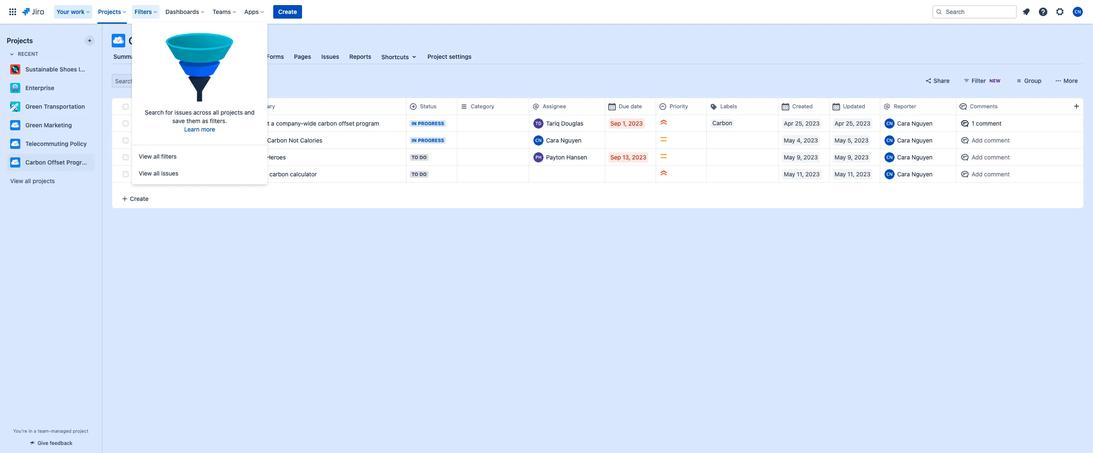 Task type: describe. For each thing, give the bounding box(es) containing it.
apps
[[244, 8, 259, 15]]

add to starred image for marketing
[[92, 120, 102, 130]]

pages link
[[292, 49, 313, 64]]

comments image for hansen
[[960, 152, 970, 162]]

add for payton hansen
[[972, 153, 983, 161]]

view all filters link
[[132, 148, 267, 165]]

notifications image
[[1021, 7, 1032, 17]]

reports link
[[348, 49, 373, 64]]

nguyen for hansen
[[912, 153, 933, 161]]

cara nguyen for hansen
[[897, 153, 933, 161]]

create project image
[[86, 37, 93, 44]]

add to starred image
[[92, 64, 102, 74]]

recent
[[18, 51, 38, 57]]

3 add comment from the top
[[972, 170, 1010, 178]]

shortcuts button
[[380, 49, 421, 64]]

create button inside primary element
[[273, 5, 302, 19]]

share
[[934, 77, 950, 84]]

1 vertical spatial create button
[[112, 189, 1084, 208]]

cara nguyen for douglas
[[897, 120, 933, 127]]

updated
[[843, 103, 865, 110]]

tariq douglas
[[546, 120, 584, 127]]

row containing develop a carbon calculator
[[112, 165, 1084, 183]]

calendar link
[[196, 49, 224, 64]]

them
[[186, 117, 200, 125]]

cop- for 3
[[190, 136, 205, 144]]

in for counting carbon not calories
[[412, 137, 417, 143]]

status
[[420, 103, 437, 110]]

category
[[471, 103, 494, 110]]

date
[[631, 103, 642, 110]]

payton hansen image
[[221, 74, 234, 88]]

cara for cara nguyen
[[897, 136, 910, 144]]

issues
[[321, 53, 339, 60]]

to for net zero heroes
[[412, 154, 418, 160]]

timeline link
[[231, 49, 258, 64]]

0 vertical spatial carbon offset program
[[129, 35, 233, 47]]

more button
[[1050, 74, 1083, 88]]

cop- for 1
[[190, 120, 205, 127]]

green for green marketing
[[25, 121, 42, 129]]

search for issues across all projects and save them as filters. learn more
[[145, 109, 255, 133]]

projects button
[[96, 5, 130, 19]]

issues for all
[[161, 170, 178, 177]]

filter
[[972, 77, 986, 84]]

sustainable
[[25, 66, 58, 73]]

teams
[[213, 8, 231, 15]]

sustainable shoes initiative
[[25, 66, 102, 73]]

give feedback button
[[24, 436, 78, 450]]

as
[[202, 117, 208, 125]]

filters
[[135, 8, 152, 15]]

managed
[[51, 428, 71, 434]]

do for develop a carbon calculator
[[420, 171, 427, 177]]

and
[[244, 109, 255, 116]]

you're
[[13, 428, 27, 434]]

tariq
[[546, 120, 560, 127]]

table containing carbon
[[112, 98, 1087, 189]]

add to starred image for policy
[[92, 139, 102, 149]]

comment for hansen
[[984, 153, 1010, 161]]

view for view all filters
[[139, 153, 152, 160]]

labels
[[721, 103, 737, 110]]

net
[[241, 153, 251, 161]]

forms link
[[265, 49, 286, 64]]

all for filters
[[154, 153, 160, 160]]

green marketing link
[[7, 117, 91, 134]]

0 horizontal spatial program
[[66, 159, 90, 166]]

group
[[1025, 77, 1042, 84]]

offset
[[339, 120, 355, 127]]

apps button
[[242, 5, 267, 19]]

cop-3 link
[[190, 136, 209, 145]]

cara nguyen for nguyen
[[897, 136, 933, 144]]

marketing
[[44, 121, 72, 129]]

shortcuts
[[382, 53, 409, 60]]

in
[[29, 428, 32, 434]]

due
[[619, 103, 629, 110]]

in progress for implement a company-wide carbon offset program
[[412, 120, 444, 126]]

collapse recent projects image
[[7, 49, 17, 59]]

counting carbon not calories
[[241, 136, 322, 144]]

progress for counting carbon not calories
[[418, 137, 444, 143]]

summary link
[[112, 49, 142, 64]]

telecommuting
[[25, 140, 68, 147]]

cop-1 link
[[190, 119, 208, 128]]

1 horizontal spatial carbon
[[318, 120, 337, 127]]

learn
[[184, 126, 200, 133]]

program
[[356, 120, 379, 127]]

carbon offset program link
[[7, 154, 91, 171]]

a for carbon
[[265, 170, 268, 178]]

create inside primary element
[[278, 8, 297, 15]]

telecommuting policy link
[[7, 135, 91, 152]]

in progress for counting carbon not calories
[[412, 137, 444, 143]]

add for cara nguyen
[[972, 136, 983, 144]]

teams button
[[210, 5, 239, 19]]

tariq douglas image
[[210, 74, 223, 88]]

appswitcher icon image
[[8, 7, 18, 17]]

shoes
[[60, 66, 77, 73]]

help image
[[1038, 7, 1049, 17]]

wide
[[304, 120, 316, 127]]

row containing type
[[112, 98, 1084, 115]]

sidebar navigation image
[[92, 34, 111, 51]]

0 horizontal spatial carbon
[[269, 170, 289, 178]]

more
[[201, 126, 215, 133]]

projects inside search for issues across all projects and save them as filters. learn more
[[221, 109, 243, 116]]

banner containing your work
[[0, 0, 1093, 24]]

your work button
[[54, 5, 93, 19]]

issues for for
[[175, 109, 192, 116]]

feedback
[[50, 440, 72, 446]]

in for implement a company-wide carbon offset program
[[412, 120, 417, 126]]

0 horizontal spatial projects
[[7, 37, 33, 44]]

calories
[[300, 136, 322, 144]]

cop-3
[[190, 136, 209, 144]]

payton
[[546, 153, 565, 161]]

calendar
[[197, 53, 222, 60]]

forms
[[266, 53, 284, 60]]

1 vertical spatial projects
[[33, 177, 55, 184]]

list link
[[175, 49, 189, 64]]

all for projects
[[25, 177, 31, 184]]

project
[[73, 428, 88, 434]]

row containing carbon
[[112, 115, 1084, 132]]

view all filters
[[139, 153, 177, 160]]

a for company-
[[271, 120, 274, 127]]

transportation
[[44, 103, 85, 110]]

work
[[71, 8, 85, 15]]

douglas
[[561, 120, 584, 127]]

search image
[[936, 8, 943, 15]]

develop
[[241, 170, 263, 178]]

filter new
[[972, 77, 1001, 84]]

not
[[289, 136, 299, 144]]

give
[[38, 440, 48, 446]]

1 comment
[[972, 120, 1002, 127]]

1 horizontal spatial summary
[[251, 103, 275, 110]]

priority
[[670, 103, 688, 110]]



Task type: vqa. For each thing, say whether or not it's contained in the screenshot.
top the carbon
yes



Task type: locate. For each thing, give the bounding box(es) containing it.
1 vertical spatial projects
[[7, 37, 33, 44]]

1 vertical spatial to do
[[412, 171, 427, 177]]

green
[[25, 103, 42, 110], [25, 121, 42, 129]]

0 horizontal spatial projects
[[33, 177, 55, 184]]

green for green transportation
[[25, 103, 42, 110]]

comments image
[[960, 118, 970, 128]]

hansen
[[567, 153, 587, 161]]

0 vertical spatial offset
[[164, 35, 192, 47]]

1 1 from the left
[[205, 120, 208, 127]]

all down carbon offset program link
[[25, 177, 31, 184]]

1 vertical spatial do
[[420, 171, 427, 177]]

comments
[[970, 103, 998, 110]]

1 to do from the top
[[412, 154, 427, 160]]

develop a carbon calculator
[[241, 170, 317, 178]]

a right in
[[34, 428, 36, 434]]

do for net zero heroes
[[420, 154, 427, 160]]

all inside view all filters link
[[154, 153, 160, 160]]

1 horizontal spatial a
[[265, 170, 268, 178]]

1 green from the top
[[25, 103, 42, 110]]

key
[[200, 103, 210, 110]]

created
[[793, 103, 813, 110]]

1 vertical spatial view
[[139, 170, 152, 177]]

1 horizontal spatial 1
[[972, 120, 975, 127]]

2 vertical spatial a
[[34, 428, 36, 434]]

1 comments image from the top
[[960, 135, 970, 145]]

Search list text field
[[113, 75, 177, 87]]

0 vertical spatial program
[[195, 35, 233, 47]]

enterprise link
[[7, 80, 91, 96]]

view all issues
[[139, 170, 178, 177]]

you're in a team-managed project
[[13, 428, 88, 434]]

0 horizontal spatial a
[[34, 428, 36, 434]]

banner
[[0, 0, 1093, 24]]

0 vertical spatial projects
[[221, 109, 243, 116]]

project
[[428, 53, 448, 60]]

2 horizontal spatial a
[[271, 120, 274, 127]]

add to starred image
[[92, 83, 102, 93], [92, 102, 102, 112], [92, 120, 102, 130], [92, 139, 102, 149], [92, 157, 102, 168]]

1 vertical spatial add
[[972, 153, 983, 161]]

0 vertical spatial green
[[25, 103, 42, 110]]

2 in from the top
[[412, 137, 417, 143]]

do
[[420, 154, 427, 160], [420, 171, 427, 177]]

heroes
[[266, 153, 286, 161]]

add to starred image for offset
[[92, 157, 102, 168]]

1 to from the top
[[412, 154, 418, 160]]

cara for tariq douglas
[[897, 120, 910, 127]]

1 horizontal spatial projects
[[98, 8, 121, 15]]

comment for nguyen
[[984, 136, 1010, 144]]

view all projects
[[10, 177, 55, 184]]

all left filters
[[154, 153, 160, 160]]

task image
[[155, 171, 162, 178]]

carbon offset program
[[129, 35, 233, 47], [25, 159, 90, 166]]

1 in progress from the top
[[412, 120, 444, 126]]

create button
[[273, 5, 302, 19], [112, 189, 1084, 208]]

comments image
[[960, 135, 970, 145], [960, 152, 970, 162], [960, 169, 970, 179]]

carbon up summary link
[[129, 35, 162, 47]]

more
[[1064, 77, 1078, 84]]

carbon
[[318, 120, 337, 127], [269, 170, 289, 178]]

view for view all issues
[[139, 170, 152, 177]]

zero
[[252, 153, 265, 161]]

2 vertical spatial add comment
[[972, 170, 1010, 178]]

implement a company-wide carbon offset program
[[241, 120, 379, 127]]

3
[[205, 136, 209, 144]]

assignee
[[543, 103, 566, 110]]

1 horizontal spatial offset
[[164, 35, 192, 47]]

1 vertical spatial issues
[[161, 170, 178, 177]]

0 vertical spatial a
[[271, 120, 274, 127]]

issues link
[[320, 49, 341, 64]]

new
[[990, 78, 1001, 83]]

1 vertical spatial green
[[25, 121, 42, 129]]

0 vertical spatial add comment
[[972, 136, 1010, 144]]

view all issues link
[[132, 165, 267, 182]]

calculator
[[290, 170, 317, 178]]

2 comments image from the top
[[960, 152, 970, 162]]

0 vertical spatial view
[[139, 153, 152, 160]]

1 vertical spatial offset
[[47, 159, 65, 166]]

offset down telecommuting policy
[[47, 159, 65, 166]]

cop-
[[190, 120, 205, 127], [190, 136, 205, 144]]

2 to do from the top
[[412, 171, 427, 177]]

all
[[213, 109, 219, 116], [154, 153, 160, 160], [154, 170, 160, 177], [25, 177, 31, 184]]

cop- inside cop-3 'link'
[[190, 136, 205, 144]]

all inside search for issues across all projects and save them as filters. learn more
[[213, 109, 219, 116]]

1 vertical spatial a
[[265, 170, 268, 178]]

carbon offset program up list
[[129, 35, 233, 47]]

2 vertical spatial add
[[972, 170, 983, 178]]

1 progress from the top
[[418, 120, 444, 126]]

a
[[271, 120, 274, 127], [265, 170, 268, 178], [34, 428, 36, 434]]

tab list containing list
[[107, 49, 1088, 64]]

type
[[155, 103, 167, 110]]

projects
[[221, 109, 243, 116], [33, 177, 55, 184]]

4 row from the top
[[112, 149, 1084, 166]]

carbon down 'heroes'
[[269, 170, 289, 178]]

learn more link
[[184, 126, 215, 133]]

0 vertical spatial in
[[412, 120, 417, 126]]

group button
[[1011, 74, 1047, 88]]

all up filters.
[[213, 109, 219, 116]]

filters button
[[132, 5, 160, 19]]

company-
[[276, 120, 304, 127]]

3 row from the top
[[112, 132, 1084, 149]]

2 row from the top
[[112, 115, 1084, 132]]

1 vertical spatial in progress
[[412, 137, 444, 143]]

2 vertical spatial view
[[10, 177, 23, 184]]

1 cop- from the top
[[190, 120, 205, 127]]

cara nguyen image
[[199, 74, 212, 88]]

1 vertical spatial add comment
[[972, 153, 1010, 161]]

filters.
[[210, 117, 227, 125]]

primary element
[[5, 0, 933, 24]]

5 add to starred image from the top
[[92, 157, 102, 168]]

2 1 from the left
[[972, 120, 975, 127]]

0 vertical spatial comments image
[[960, 135, 970, 145]]

0 horizontal spatial create
[[130, 195, 149, 202]]

2 add comment from the top
[[972, 153, 1010, 161]]

0 vertical spatial issues
[[175, 109, 192, 116]]

carbon down labels
[[713, 119, 733, 126]]

projects up filters.
[[221, 109, 243, 116]]

settings image
[[1055, 7, 1065, 17]]

your profile and settings image
[[1073, 7, 1083, 17]]

in
[[412, 120, 417, 126], [412, 137, 417, 143]]

all inside view all projects link
[[25, 177, 31, 184]]

1 vertical spatial create
[[130, 195, 149, 202]]

1 do from the top
[[420, 154, 427, 160]]

carbon left "not"
[[267, 136, 287, 144]]

1
[[205, 120, 208, 127], [972, 120, 975, 127]]

cell inside row
[[186, 149, 237, 165]]

4 add to starred image from the top
[[92, 139, 102, 149]]

jira image
[[22, 7, 44, 17], [22, 7, 44, 17]]

in progress
[[412, 120, 444, 126], [412, 137, 444, 143]]

nguyen
[[912, 120, 933, 127], [561, 136, 582, 144], [912, 136, 933, 144], [912, 153, 933, 161], [912, 170, 933, 178]]

dashboards button
[[163, 5, 208, 19]]

2 add from the top
[[972, 153, 983, 161]]

1 horizontal spatial create
[[278, 8, 297, 15]]

0 vertical spatial summary
[[113, 53, 140, 60]]

1 horizontal spatial projects
[[221, 109, 243, 116]]

1 vertical spatial progress
[[418, 137, 444, 143]]

0 horizontal spatial summary
[[113, 53, 140, 60]]

1 row from the top
[[112, 98, 1084, 115]]

create
[[278, 8, 297, 15], [130, 195, 149, 202]]

counting
[[241, 136, 266, 144]]

2 to from the top
[[412, 171, 418, 177]]

0 vertical spatial to
[[412, 154, 418, 160]]

progress for implement a company-wide carbon offset program
[[418, 120, 444, 126]]

0 vertical spatial carbon
[[318, 120, 337, 127]]

all inside view all issues link
[[154, 170, 160, 177]]

to do for develop a carbon calculator
[[412, 171, 427, 177]]

2 green from the top
[[25, 121, 42, 129]]

1 vertical spatial program
[[66, 159, 90, 166]]

5 row from the top
[[112, 165, 1084, 183]]

nguyen for douglas
[[912, 120, 933, 127]]

create right the apps 'popup button'
[[278, 8, 297, 15]]

0 vertical spatial cop-
[[190, 120, 205, 127]]

offset up list
[[164, 35, 192, 47]]

0 vertical spatial add
[[972, 136, 983, 144]]

sustainable shoes initiative link
[[7, 61, 102, 78]]

cara for payton hansen
[[897, 153, 910, 161]]

1 vertical spatial carbon offset program
[[25, 159, 90, 166]]

carbon right wide
[[318, 120, 337, 127]]

an image showing that the apps dropdown menu is empty image
[[166, 25, 234, 108]]

program up calendar
[[195, 35, 233, 47]]

project settings link
[[426, 49, 473, 64]]

2 in progress from the top
[[412, 137, 444, 143]]

0 vertical spatial in progress
[[412, 120, 444, 126]]

3 add from the top
[[972, 170, 983, 178]]

green down enterprise
[[25, 103, 42, 110]]

3 comments image from the top
[[960, 169, 970, 179]]

to for develop a carbon calculator
[[412, 171, 418, 177]]

1 horizontal spatial program
[[195, 35, 233, 47]]

to do
[[412, 154, 427, 160], [412, 171, 427, 177]]

0 vertical spatial progress
[[418, 120, 444, 126]]

issues inside search for issues across all projects and save them as filters. learn more
[[175, 109, 192, 116]]

green up the telecommuting
[[25, 121, 42, 129]]

comment
[[976, 120, 1002, 127], [984, 136, 1010, 144], [984, 153, 1010, 161], [984, 170, 1010, 178]]

2 add to starred image from the top
[[92, 102, 102, 112]]

projects
[[98, 8, 121, 15], [7, 37, 33, 44]]

search
[[145, 109, 164, 116]]

issues
[[175, 109, 192, 116], [161, 170, 178, 177]]

a left company-
[[271, 120, 274, 127]]

your
[[57, 8, 69, 15]]

carbon offset program down telecommuting policy
[[25, 159, 90, 166]]

0 vertical spatial create button
[[273, 5, 302, 19]]

comments image for nguyen
[[960, 135, 970, 145]]

initiative
[[79, 66, 102, 73]]

1 vertical spatial summary
[[251, 103, 275, 110]]

all down task icon on the left top
[[154, 170, 160, 177]]

to do for net zero heroes
[[412, 154, 427, 160]]

1 vertical spatial comments image
[[960, 152, 970, 162]]

nguyen for nguyen
[[912, 136, 933, 144]]

green marketing
[[25, 121, 72, 129]]

add to starred image for transportation
[[92, 102, 102, 112]]

net zero heroes
[[241, 153, 286, 161]]

green transportation
[[25, 103, 85, 110]]

issues up save
[[175, 109, 192, 116]]

offset
[[164, 35, 192, 47], [47, 159, 65, 166]]

filters
[[161, 153, 177, 160]]

add comment for hansen
[[972, 153, 1010, 161]]

your work
[[57, 8, 85, 15]]

reports
[[349, 53, 371, 60]]

projects up sidebar navigation "image"
[[98, 8, 121, 15]]

view left task image
[[139, 170, 152, 177]]

0 vertical spatial to do
[[412, 154, 427, 160]]

1 add comment from the top
[[972, 136, 1010, 144]]

a right develop
[[265, 170, 268, 178]]

row
[[112, 98, 1084, 115], [112, 115, 1084, 132], [112, 132, 1084, 149], [112, 149, 1084, 166], [112, 165, 1084, 183]]

share button
[[920, 74, 955, 88]]

reporter
[[894, 103, 916, 110]]

2 vertical spatial comments image
[[960, 169, 970, 179]]

1 in from the top
[[412, 120, 417, 126]]

view for view all projects
[[10, 177, 23, 184]]

task image
[[155, 154, 162, 161]]

all for issues
[[154, 170, 160, 177]]

telecommuting policy
[[25, 140, 87, 147]]

summary up "search list" text field
[[113, 53, 140, 60]]

row containing cop-3
[[112, 132, 1084, 149]]

add
[[972, 136, 983, 144], [972, 153, 983, 161], [972, 170, 983, 178]]

row containing net zero heroes
[[112, 149, 1084, 166]]

view left task icon on the left top
[[139, 153, 152, 160]]

1 add to starred image from the top
[[92, 83, 102, 93]]

cell
[[186, 149, 237, 165]]

0 horizontal spatial offset
[[47, 159, 65, 166]]

issues down filters
[[161, 170, 178, 177]]

1 horizontal spatial carbon offset program
[[129, 35, 233, 47]]

projects inside popup button
[[98, 8, 121, 15]]

0 horizontal spatial carbon offset program
[[25, 159, 90, 166]]

tab list
[[107, 49, 1088, 64]]

0 horizontal spatial 1
[[205, 120, 208, 127]]

Search field
[[933, 5, 1017, 19]]

table
[[112, 98, 1087, 189]]

1 vertical spatial carbon
[[269, 170, 289, 178]]

program down policy
[[66, 159, 90, 166]]

0 vertical spatial create
[[278, 8, 297, 15]]

projects up the recent
[[7, 37, 33, 44]]

0 vertical spatial do
[[420, 154, 427, 160]]

progress
[[418, 120, 444, 126], [418, 137, 444, 143]]

2 cop- from the top
[[190, 136, 205, 144]]

implement
[[241, 120, 270, 127]]

add comment for nguyen
[[972, 136, 1010, 144]]

projects down carbon offset program link
[[33, 177, 55, 184]]

across
[[193, 109, 211, 116]]

summary up 'implement'
[[251, 103, 275, 110]]

1 vertical spatial to
[[412, 171, 418, 177]]

2 do from the top
[[420, 171, 427, 177]]

1 vertical spatial in
[[412, 137, 417, 143]]

save
[[172, 117, 185, 125]]

0 vertical spatial projects
[[98, 8, 121, 15]]

3 add to starred image from the top
[[92, 120, 102, 130]]

carbon up view all projects
[[25, 159, 46, 166]]

comment for douglas
[[976, 120, 1002, 127]]

dashboards
[[165, 8, 199, 15]]

1 add from the top
[[972, 136, 983, 144]]

create down view all issues
[[130, 195, 149, 202]]

cop- inside the cop-1 link
[[190, 120, 205, 127]]

1 vertical spatial cop-
[[190, 136, 205, 144]]

view down carbon offset program link
[[10, 177, 23, 184]]

timeline
[[233, 53, 256, 60]]

2 progress from the top
[[418, 137, 444, 143]]



